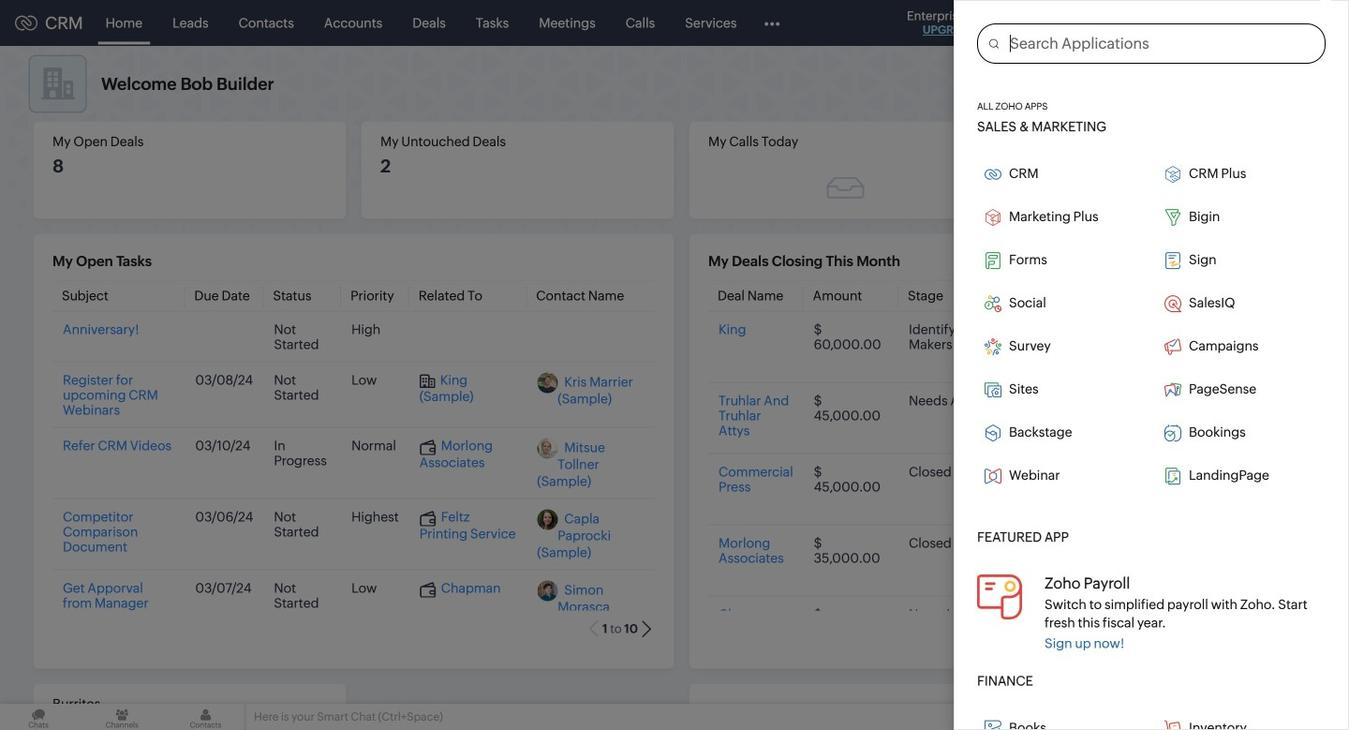 Task type: describe. For each thing, give the bounding box(es) containing it.
create menu image
[[1031, 12, 1055, 34]]

search image
[[1077, 15, 1093, 31]]

contacts image
[[167, 704, 244, 730]]

Search Applications text field
[[999, 24, 1326, 63]]

create menu element
[[1020, 0, 1066, 45]]

signals image
[[1116, 15, 1129, 31]]

calendar image
[[1151, 15, 1167, 30]]

profile element
[[1254, 0, 1307, 45]]



Task type: vqa. For each thing, say whether or not it's contained in the screenshot.
Profile element
yes



Task type: locate. For each thing, give the bounding box(es) containing it.
channels image
[[84, 704, 161, 730]]

chats image
[[0, 704, 77, 730]]

search element
[[1066, 0, 1104, 46]]

profile image
[[1266, 8, 1296, 38]]

logo image
[[15, 15, 37, 30]]

signals element
[[1104, 0, 1140, 46]]

zoho payroll image
[[978, 574, 1023, 619]]



